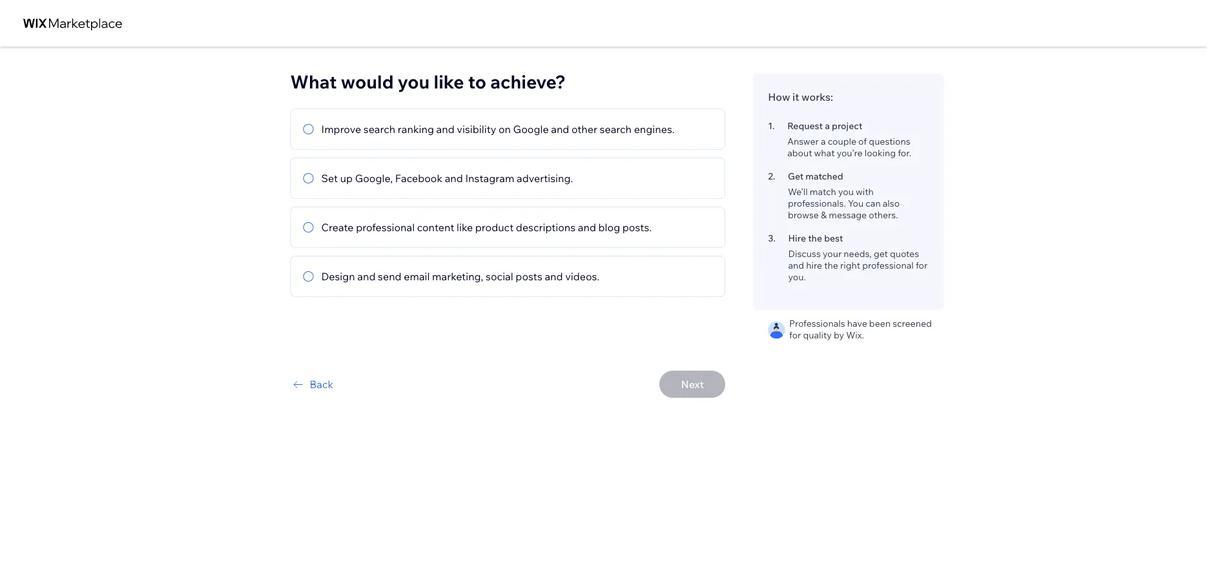 Task type: describe. For each thing, give the bounding box(es) containing it.
what
[[815, 147, 835, 159]]

back button
[[291, 377, 334, 392]]

you.
[[789, 271, 806, 283]]

and right posts
[[545, 270, 563, 283]]

engines.
[[634, 123, 675, 136]]

looking
[[865, 147, 896, 159]]

. for 2
[[774, 171, 776, 182]]

improve
[[322, 123, 361, 136]]

up
[[340, 172, 353, 185]]

others.
[[869, 209, 899, 221]]

improve search ranking and visibility on google and other search engines.
[[322, 123, 675, 136]]

get
[[874, 248, 888, 259]]

option group containing improve search ranking and visibility on google and other search engines.
[[291, 109, 726, 297]]

posts
[[516, 270, 543, 283]]

visibility
[[457, 123, 497, 136]]

and left blog
[[578, 221, 596, 234]]

what would you like to achieve?
[[291, 70, 566, 93]]

request a project answer a couple of questions about what you're looking for.
[[788, 120, 912, 159]]

how
[[769, 90, 791, 103]]

back
[[310, 378, 334, 391]]

and right facebook at the top left of page
[[445, 172, 463, 185]]

content
[[417, 221, 455, 234]]

and right the ranking
[[437, 123, 455, 136]]

3 .
[[769, 233, 776, 244]]

0 horizontal spatial you
[[398, 70, 430, 93]]

2
[[769, 171, 774, 182]]

your
[[823, 248, 842, 259]]

match
[[810, 186, 837, 197]]

videos.
[[566, 270, 600, 283]]

by
[[834, 330, 845, 341]]

instagram
[[466, 172, 515, 185]]

1 horizontal spatial the
[[825, 260, 839, 271]]

wix.
[[847, 330, 865, 341]]

get
[[788, 171, 804, 182]]

like for you
[[434, 70, 464, 93]]

couple
[[828, 136, 857, 147]]

&
[[821, 209, 827, 221]]

you're
[[837, 147, 863, 159]]

send
[[378, 270, 402, 283]]

how it works:
[[769, 90, 834, 103]]

like for content
[[457, 221, 473, 234]]

quotes
[[891, 248, 920, 259]]

for inside the professionals have been screened for quality by wix.
[[790, 330, 802, 341]]

marketing,
[[432, 270, 484, 283]]

to
[[468, 70, 487, 93]]

design and send email marketing, social posts and videos.
[[322, 270, 600, 283]]

needs,
[[844, 248, 872, 259]]

matched
[[806, 171, 844, 182]]

also
[[883, 198, 900, 209]]

of
[[859, 136, 867, 147]]

social
[[486, 270, 514, 283]]

you
[[849, 198, 864, 209]]

1
[[769, 120, 773, 132]]

you inside get matched we'll match you with professionals. you can also browse & message others.
[[839, 186, 854, 197]]

with
[[856, 186, 874, 197]]

hire
[[789, 233, 807, 244]]

can
[[866, 198, 881, 209]]

best
[[825, 233, 844, 244]]

blog
[[599, 221, 621, 234]]

2 search from the left
[[600, 123, 632, 136]]

achieve?
[[491, 70, 566, 93]]

google,
[[355, 172, 393, 185]]

1 search from the left
[[364, 123, 396, 136]]

ranking
[[398, 123, 434, 136]]



Task type: vqa. For each thing, say whether or not it's contained in the screenshot.


Task type: locate. For each thing, give the bounding box(es) containing it.
and left the send
[[358, 270, 376, 283]]

works:
[[802, 90, 834, 103]]

answer
[[788, 136, 819, 147]]

browse
[[788, 209, 819, 221]]

we'll
[[788, 186, 808, 197]]

professional down get
[[863, 260, 914, 271]]

set up google, facebook and instagram advertising.
[[322, 172, 573, 185]]

. for 1
[[773, 120, 775, 132]]

email
[[404, 270, 430, 283]]

2 .
[[769, 171, 776, 182]]

questions
[[869, 136, 911, 147]]

0 vertical spatial for
[[916, 260, 928, 271]]

1 vertical spatial you
[[839, 186, 854, 197]]

project
[[832, 120, 863, 132]]

a up what on the right top of page
[[821, 136, 826, 147]]

1 .
[[769, 120, 775, 132]]

for
[[916, 260, 928, 271], [790, 330, 802, 341]]

1 vertical spatial for
[[790, 330, 802, 341]]

you
[[398, 70, 430, 93], [839, 186, 854, 197]]

0 horizontal spatial search
[[364, 123, 396, 136]]

1 horizontal spatial search
[[600, 123, 632, 136]]

posts.
[[623, 221, 652, 234]]

would
[[341, 70, 394, 93]]

. left hire in the top of the page
[[774, 233, 776, 244]]

for inside hire the best discuss your needs, get quotes and hire the right professional for you.
[[916, 260, 928, 271]]

professional
[[356, 221, 415, 234], [863, 260, 914, 271]]

a left project
[[825, 120, 830, 132]]

search
[[364, 123, 396, 136], [600, 123, 632, 136]]

right
[[841, 260, 861, 271]]

option group
[[291, 109, 726, 297]]

create
[[322, 221, 354, 234]]

0 vertical spatial .
[[773, 120, 775, 132]]

for.
[[898, 147, 912, 159]]

create professional content like product descriptions and blog posts.
[[322, 221, 652, 234]]

request
[[788, 120, 823, 132]]

0 vertical spatial professional
[[356, 221, 415, 234]]

. for 3
[[774, 233, 776, 244]]

on
[[499, 123, 511, 136]]

1 horizontal spatial for
[[916, 260, 928, 271]]

and
[[437, 123, 455, 136], [551, 123, 570, 136], [445, 172, 463, 185], [578, 221, 596, 234], [789, 260, 805, 271], [358, 270, 376, 283], [545, 270, 563, 283]]

. left get
[[774, 171, 776, 182]]

like right the content
[[457, 221, 473, 234]]

professionals
[[790, 318, 846, 329]]

it
[[793, 90, 800, 103]]

like left to
[[434, 70, 464, 93]]

1 vertical spatial the
[[825, 260, 839, 271]]

0 horizontal spatial for
[[790, 330, 802, 341]]

professionals.
[[788, 198, 847, 209]]

descriptions
[[516, 221, 576, 234]]

1 horizontal spatial you
[[839, 186, 854, 197]]

message
[[829, 209, 867, 221]]

the right hire in the top of the page
[[809, 233, 823, 244]]

1 vertical spatial a
[[821, 136, 826, 147]]

professional inside option group
[[356, 221, 415, 234]]

and left other
[[551, 123, 570, 136]]

1 vertical spatial professional
[[863, 260, 914, 271]]

professional right create
[[356, 221, 415, 234]]

google
[[514, 123, 549, 136]]

1 vertical spatial .
[[774, 171, 776, 182]]

0 vertical spatial the
[[809, 233, 823, 244]]

1 vertical spatial like
[[457, 221, 473, 234]]

hire
[[807, 260, 823, 271]]

and up you.
[[789, 260, 805, 271]]

0 horizontal spatial professional
[[356, 221, 415, 234]]

have
[[848, 318, 868, 329]]

search right other
[[600, 123, 632, 136]]

facebook
[[395, 172, 443, 185]]

the
[[809, 233, 823, 244], [825, 260, 839, 271]]

design
[[322, 270, 355, 283]]

get matched we'll match you with professionals. you can also browse & message others.
[[788, 171, 900, 221]]

you up you
[[839, 186, 854, 197]]

like
[[434, 70, 464, 93], [457, 221, 473, 234]]

0 vertical spatial a
[[825, 120, 830, 132]]

other
[[572, 123, 598, 136]]

professional inside hire the best discuss your needs, get quotes and hire the right professional for you.
[[863, 260, 914, 271]]

. down how
[[773, 120, 775, 132]]

professionals have been screened for quality by wix.
[[790, 318, 932, 341]]

search left the ranking
[[364, 123, 396, 136]]

advertising.
[[517, 172, 573, 185]]

0 vertical spatial you
[[398, 70, 430, 93]]

3
[[769, 233, 774, 244]]

for down quotes
[[916, 260, 928, 271]]

hire the best discuss your needs, get quotes and hire the right professional for you.
[[789, 233, 928, 283]]

0 horizontal spatial the
[[809, 233, 823, 244]]

set
[[322, 172, 338, 185]]

you right would
[[398, 70, 430, 93]]

what
[[291, 70, 337, 93]]

a
[[825, 120, 830, 132], [821, 136, 826, 147]]

screened
[[893, 318, 932, 329]]

1 horizontal spatial professional
[[863, 260, 914, 271]]

about
[[788, 147, 813, 159]]

for left quality
[[790, 330, 802, 341]]

discuss
[[789, 248, 821, 259]]

and inside hire the best discuss your needs, get quotes and hire the right professional for you.
[[789, 260, 805, 271]]

quality
[[804, 330, 832, 341]]

product
[[476, 221, 514, 234]]

been
[[870, 318, 891, 329]]

the down your
[[825, 260, 839, 271]]

2 vertical spatial .
[[774, 233, 776, 244]]

0 vertical spatial like
[[434, 70, 464, 93]]



